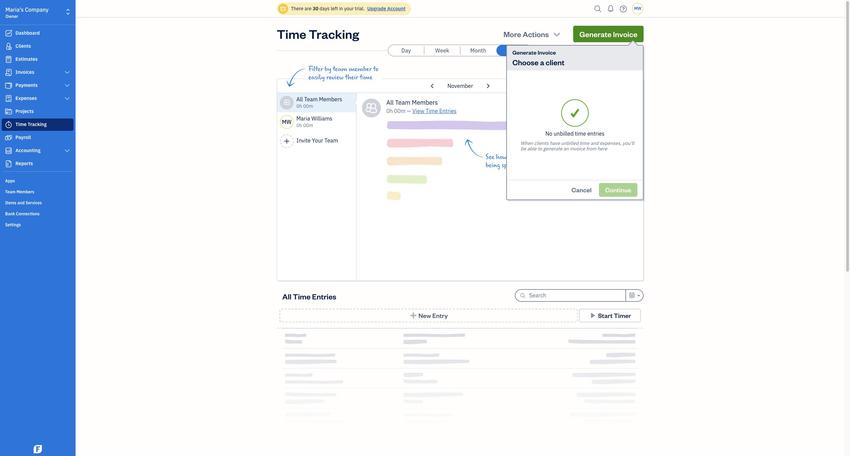 Task type: describe. For each thing, give the bounding box(es) containing it.
0 vertical spatial time tracking
[[277, 26, 359, 42]]

maria williams 0h 00m
[[297, 115, 333, 129]]

notifications image
[[606, 2, 617, 15]]

there
[[291, 5, 304, 12]]

how
[[496, 153, 507, 161]]

invoice
[[570, 146, 585, 152]]

projects link
[[2, 106, 74, 118]]

users image
[[283, 99, 291, 107]]

all for all time entries
[[283, 292, 292, 301]]

trial.
[[355, 5, 365, 12]]

search image
[[593, 4, 604, 14]]

new entry
[[419, 312, 448, 320]]

generate invoice
[[580, 29, 638, 39]]

being
[[486, 162, 500, 169]]

00m for all team members 0h 00m
[[303, 103, 313, 109]]

chevrondown image
[[552, 29, 562, 39]]

clients
[[15, 43, 31, 49]]

choose
[[513, 57, 539, 67]]

accounting
[[15, 147, 41, 154]]

dashboard
[[15, 30, 40, 36]]

review
[[327, 74, 344, 81]]

invite your team
[[297, 137, 338, 144]]

project image
[[4, 108, 13, 115]]

time inside 'see how much time is being spent on each client'
[[526, 153, 539, 161]]

plus image for invite your team button
[[284, 138, 290, 144]]

is
[[540, 153, 545, 161]]

expense image
[[4, 95, 13, 102]]

filter
[[309, 65, 323, 73]]

clients
[[535, 140, 549, 146]]

members inside main 'element'
[[17, 189, 34, 195]]

items
[[5, 200, 16, 206]]

time down entries
[[580, 140, 590, 146]]

payroll link
[[2, 132, 74, 144]]

00m inside maria williams 0h 00m
[[303, 122, 313, 129]]

invoices link
[[2, 66, 74, 79]]

bank connections link
[[2, 209, 74, 219]]

team inside the 'all team members 0h 00m'
[[304, 96, 318, 103]]

in
[[339, 5, 343, 12]]

team inside main 'element'
[[5, 189, 16, 195]]

connections
[[16, 211, 40, 217]]

dashboard image
[[4, 30, 13, 37]]

company
[[25, 6, 49, 13]]

entry
[[433, 312, 448, 320]]

all time entries
[[283, 292, 337, 301]]

a
[[540, 57, 545, 67]]

time inside all team members 0h 00m — view time entries
[[426, 108, 438, 114]]

start timer
[[598, 312, 631, 320]]

generate for generate invoice
[[580, 29, 612, 39]]

invoice for generate invoice choose a client
[[538, 49, 556, 56]]

bank connections
[[5, 211, 40, 217]]

time up invoice
[[575, 130, 586, 137]]

estimates
[[15, 56, 38, 62]]

money image
[[4, 134, 13, 141]]

spent
[[502, 162, 516, 169]]

view time entries button
[[413, 107, 457, 115]]

expenses link
[[2, 92, 74, 105]]

actions
[[523, 29, 549, 39]]

timer
[[614, 312, 631, 320]]

days
[[320, 5, 330, 12]]

team members link
[[2, 187, 74, 197]]

0 horizontal spatial entries
[[312, 292, 337, 301]]

left
[[331, 5, 338, 12]]

upgrade
[[367, 5, 386, 12]]

new entry button
[[280, 309, 578, 323]]

maria
[[297, 115, 310, 122]]

plus image for 'new entry' button
[[410, 312, 418, 319]]

an
[[564, 146, 569, 152]]

more
[[504, 29, 522, 39]]

to inside no unbilled time entries when clients have unbilled time and expenses, you'll be able to generate an invoice from here
[[538, 146, 542, 152]]

and inside no unbilled time entries when clients have unbilled time and expenses, you'll be able to generate an invoice from here
[[591, 140, 599, 146]]

each
[[526, 162, 539, 169]]

timer image
[[4, 121, 13, 128]]

expenses
[[15, 95, 37, 101]]

invite your team button
[[277, 132, 357, 151]]

freshbooks image
[[32, 445, 43, 454]]

members for all team members 0h 00m
[[319, 96, 342, 103]]

team members
[[5, 189, 34, 195]]

clients link
[[2, 40, 74, 53]]

apps link
[[2, 176, 74, 186]]

mw inside dropdown button
[[635, 6, 642, 11]]

calendar image
[[629, 291, 636, 300]]

time tracking inside time tracking link
[[15, 121, 47, 128]]

settings link
[[2, 220, 74, 230]]

time tracking link
[[2, 119, 74, 131]]

estimates link
[[2, 53, 74, 66]]

generate
[[544, 146, 563, 152]]

by
[[325, 65, 331, 73]]

items and services link
[[2, 198, 74, 208]]

from
[[587, 146, 597, 152]]

week
[[435, 47, 450, 54]]

your
[[312, 137, 323, 144]]

go to help image
[[618, 4, 629, 14]]



Task type: vqa. For each thing, say whether or not it's contained in the screenshot.
It All Starts with Clients Get yourself up and running with organized clients. Learn more
no



Task type: locate. For each thing, give the bounding box(es) containing it.
plus image
[[284, 138, 290, 144], [410, 312, 418, 319]]

1 horizontal spatial to
[[538, 146, 542, 152]]

plus image left invite on the left of the page
[[284, 138, 290, 144]]

0 horizontal spatial to
[[374, 65, 379, 73]]

time inside filter by team member to easily review their time
[[360, 74, 373, 81]]

1 vertical spatial to
[[538, 146, 542, 152]]

mw right go to help icon
[[635, 6, 642, 11]]

month link
[[461, 45, 496, 56]]

filter by team member to easily review their time
[[309, 65, 379, 81]]

chevron large down image inside expenses link
[[64, 96, 70, 101]]

00m
[[303, 103, 313, 109], [394, 108, 406, 114], [303, 122, 313, 129]]

and down entries
[[591, 140, 599, 146]]

easily
[[309, 74, 325, 81]]

client right the "a"
[[546, 57, 565, 67]]

account
[[388, 5, 406, 12]]

1 vertical spatial and
[[17, 200, 25, 206]]

0 vertical spatial client
[[546, 57, 565, 67]]

1 vertical spatial unbilled
[[561, 140, 579, 146]]

start timer button
[[579, 309, 641, 323]]

Search text field
[[530, 290, 626, 301]]

chevron large down image for payments
[[64, 83, 70, 88]]

team inside all team members 0h 00m — view time entries
[[395, 99, 411, 107]]

to right member
[[374, 65, 379, 73]]

0 horizontal spatial mw
[[282, 119, 292, 125]]

0 vertical spatial entries
[[440, 108, 457, 114]]

here
[[598, 146, 608, 152]]

1 chevron large down image from the top
[[64, 83, 70, 88]]

chevron large down image for expenses
[[64, 96, 70, 101]]

1 horizontal spatial plus image
[[410, 312, 418, 319]]

invoice for generate invoice
[[613, 29, 638, 39]]

00m left — in the left of the page
[[394, 108, 406, 114]]

bank
[[5, 211, 15, 217]]

reports link
[[2, 158, 74, 170]]

00m down maria
[[303, 122, 313, 129]]

members up view
[[412, 99, 438, 107]]

their
[[345, 74, 359, 81]]

chevron large down image inside accounting link
[[64, 148, 70, 154]]

more actions button
[[498, 26, 568, 42]]

00m for all team members 0h 00m — view time entries
[[394, 108, 406, 114]]

1 vertical spatial time tracking
[[15, 121, 47, 128]]

client down is
[[541, 162, 556, 169]]

client inside 'see how much time is being spent on each client'
[[541, 162, 556, 169]]

payroll
[[15, 134, 31, 141]]

0 vertical spatial tracking
[[309, 26, 359, 42]]

1 vertical spatial plus image
[[410, 312, 418, 319]]

tracking inside main 'element'
[[28, 121, 47, 128]]

0h inside maria williams 0h 00m
[[297, 122, 302, 129]]

when
[[521, 140, 533, 146]]

2 vertical spatial chevron large down image
[[64, 148, 70, 154]]

1 vertical spatial entries
[[312, 292, 337, 301]]

all for all team members 0h 00m
[[297, 96, 303, 103]]

and right the items
[[17, 200, 25, 206]]

crown image
[[280, 5, 287, 12]]

1 horizontal spatial tracking
[[309, 26, 359, 42]]

week link
[[425, 45, 460, 56]]

able
[[528, 146, 537, 152]]

time tracking down projects 'link'
[[15, 121, 47, 128]]

much
[[509, 153, 525, 161]]

all team members 0h 00m — view time entries
[[387, 99, 457, 114]]

apps
[[5, 178, 15, 184]]

tracking down projects 'link'
[[28, 121, 47, 128]]

entries inside all team members 0h 00m — view time entries
[[440, 108, 457, 114]]

day link
[[389, 45, 424, 56]]

entries
[[588, 130, 605, 137]]

0h
[[297, 103, 302, 109], [387, 108, 393, 114], [297, 122, 302, 129]]

invoice inside button
[[613, 29, 638, 39]]

unbilled right have
[[561, 140, 579, 146]]

2 horizontal spatial all
[[387, 99, 394, 107]]

and inside 'link'
[[17, 200, 25, 206]]

invoice image
[[4, 69, 13, 76]]

previous month image
[[428, 80, 437, 91]]

main element
[[0, 0, 93, 456]]

williams
[[312, 115, 333, 122]]

chevron large down image inside 'payments' link
[[64, 83, 70, 88]]

0 horizontal spatial plus image
[[284, 138, 290, 144]]

all inside all team members 0h 00m — view time entries
[[387, 99, 394, 107]]

your
[[344, 5, 354, 12]]

month
[[471, 47, 487, 54]]

expenses,
[[600, 140, 622, 146]]

chevron large down image
[[64, 70, 70, 75]]

all team members 0h 00m
[[297, 96, 342, 109]]

1 horizontal spatial mw
[[635, 6, 642, 11]]

there are 30 days left in your trial. upgrade account
[[291, 5, 406, 12]]

0 vertical spatial invoice
[[613, 29, 638, 39]]

0 horizontal spatial tracking
[[28, 121, 47, 128]]

00m inside all team members 0h 00m — view time entries
[[394, 108, 406, 114]]

to inside filter by team member to easily review their time
[[374, 65, 379, 73]]

team down apps
[[5, 189, 16, 195]]

team
[[333, 65, 347, 73]]

invoices
[[15, 69, 34, 75]]

time down member
[[360, 74, 373, 81]]

view
[[413, 108, 425, 114]]

generate inside the "generate invoice choose a client"
[[513, 49, 537, 56]]

members up "items and services"
[[17, 189, 34, 195]]

report image
[[4, 160, 13, 167]]

be
[[521, 146, 526, 152]]

day
[[402, 47, 411, 54]]

mw left maria
[[282, 119, 292, 125]]

new
[[419, 312, 431, 320]]

to
[[374, 65, 379, 73], [538, 146, 542, 152]]

invoice down go to help icon
[[613, 29, 638, 39]]

dashboard link
[[2, 27, 74, 40]]

payments link
[[2, 79, 74, 92]]

3 chevron large down image from the top
[[64, 148, 70, 154]]

team up — in the left of the page
[[395, 99, 411, 107]]

accounting link
[[2, 145, 74, 157]]

1 vertical spatial client
[[541, 162, 556, 169]]

start
[[598, 312, 613, 320]]

generate invoice button
[[574, 26, 644, 42]]

play image
[[589, 312, 597, 319]]

unbilled
[[554, 130, 574, 137], [561, 140, 579, 146]]

1 horizontal spatial time tracking
[[277, 26, 359, 42]]

members inside the 'all team members 0h 00m'
[[319, 96, 342, 103]]

0 vertical spatial unbilled
[[554, 130, 574, 137]]

more actions
[[504, 29, 549, 39]]

payment image
[[4, 82, 13, 89]]

tracking down left
[[309, 26, 359, 42]]

have
[[550, 140, 560, 146]]

invoice
[[613, 29, 638, 39], [538, 49, 556, 56]]

see
[[486, 153, 495, 161]]

0 vertical spatial to
[[374, 65, 379, 73]]

00m up maria
[[303, 103, 313, 109]]

cancel
[[572, 186, 592, 194]]

cancel button
[[566, 183, 598, 197]]

projects
[[15, 108, 34, 114]]

services
[[26, 200, 42, 206]]

0h down maria
[[297, 122, 302, 129]]

0 vertical spatial mw
[[635, 6, 642, 11]]

time up each
[[526, 153, 539, 161]]

no unbilled time entries when clients have unbilled time and expenses, you'll be able to generate an invoice from here
[[521, 130, 635, 152]]

0 horizontal spatial all
[[283, 292, 292, 301]]

maria's
[[5, 6, 24, 13]]

team right your
[[325, 137, 338, 144]]

client inside the "generate invoice choose a client"
[[546, 57, 565, 67]]

0 horizontal spatial members
[[17, 189, 34, 195]]

time tracking down 30
[[277, 26, 359, 42]]

team up maria
[[304, 96, 318, 103]]

generate down the search 'icon' on the right of page
[[580, 29, 612, 39]]

generate inside button
[[580, 29, 612, 39]]

payments
[[15, 82, 38, 88]]

tracking
[[309, 26, 359, 42], [28, 121, 47, 128]]

next month image
[[484, 80, 493, 91]]

invoice up the "a"
[[538, 49, 556, 56]]

1 horizontal spatial all
[[297, 96, 303, 103]]

client image
[[4, 43, 13, 50]]

estimate image
[[4, 56, 13, 63]]

time inside main 'element'
[[15, 121, 27, 128]]

0h for all team members 0h 00m
[[297, 103, 302, 109]]

items and services
[[5, 200, 42, 206]]

invoice inside the "generate invoice choose a client"
[[538, 49, 556, 56]]

chart image
[[4, 147, 13, 154]]

on
[[518, 162, 525, 169]]

generate up choose
[[513, 49, 537, 56]]

chevron large down image for accounting
[[64, 148, 70, 154]]

1 horizontal spatial invoice
[[613, 29, 638, 39]]

0 horizontal spatial and
[[17, 200, 25, 206]]

0 horizontal spatial generate
[[513, 49, 537, 56]]

settings
[[5, 222, 21, 228]]

—
[[407, 108, 411, 114]]

0 horizontal spatial time tracking
[[15, 121, 47, 128]]

0 vertical spatial plus image
[[284, 138, 290, 144]]

to right able
[[538, 146, 542, 152]]

members
[[319, 96, 342, 103], [412, 99, 438, 107], [17, 189, 34, 195]]

2 chevron large down image from the top
[[64, 96, 70, 101]]

members up williams
[[319, 96, 342, 103]]

1 vertical spatial generate
[[513, 49, 537, 56]]

plus image inside invite your team button
[[284, 138, 290, 144]]

0 vertical spatial and
[[591, 140, 599, 146]]

1 vertical spatial mw
[[282, 119, 292, 125]]

members inside all team members 0h 00m — view time entries
[[412, 99, 438, 107]]

and
[[591, 140, 599, 146], [17, 200, 25, 206]]

0h inside all team members 0h 00m — view time entries
[[387, 108, 393, 114]]

mw
[[635, 6, 642, 11], [282, 119, 292, 125]]

1 horizontal spatial entries
[[440, 108, 457, 114]]

00m inside the 'all team members 0h 00m'
[[303, 103, 313, 109]]

1 horizontal spatial generate
[[580, 29, 612, 39]]

team inside button
[[325, 137, 338, 144]]

plus image left new
[[410, 312, 418, 319]]

unbilled up have
[[554, 130, 574, 137]]

time
[[360, 74, 373, 81], [575, 130, 586, 137], [580, 140, 590, 146], [526, 153, 539, 161]]

0h for all team members 0h 00m — view time entries
[[387, 108, 393, 114]]

2 horizontal spatial members
[[412, 99, 438, 107]]

no
[[546, 130, 553, 137]]

chevron large down image
[[64, 83, 70, 88], [64, 96, 70, 101], [64, 148, 70, 154]]

1 vertical spatial invoice
[[538, 49, 556, 56]]

caretdown image
[[637, 292, 641, 300]]

all inside the 'all team members 0h 00m'
[[297, 96, 303, 103]]

all
[[297, 96, 303, 103], [387, 99, 394, 107], [283, 292, 292, 301]]

members for all team members 0h 00m — view time entries
[[412, 99, 438, 107]]

invite
[[297, 137, 311, 144]]

mw button
[[632, 3, 644, 14]]

0h left — in the left of the page
[[387, 108, 393, 114]]

plus image inside 'new entry' button
[[410, 312, 418, 319]]

1 vertical spatial chevron large down image
[[64, 96, 70, 101]]

all for all team members 0h 00m — view time entries
[[387, 99, 394, 107]]

30
[[313, 5, 319, 12]]

0 horizontal spatial invoice
[[538, 49, 556, 56]]

are
[[305, 5, 312, 12]]

0 vertical spatial generate
[[580, 29, 612, 39]]

1 horizontal spatial members
[[319, 96, 342, 103]]

november
[[448, 82, 473, 89]]

0h right users icon
[[297, 103, 302, 109]]

0h inside the 'all team members 0h 00m'
[[297, 103, 302, 109]]

1 horizontal spatial and
[[591, 140, 599, 146]]

0 vertical spatial chevron large down image
[[64, 83, 70, 88]]

member
[[349, 65, 372, 73]]

upgrade account link
[[366, 5, 406, 12]]

generate for generate invoice choose a client
[[513, 49, 537, 56]]

1 vertical spatial tracking
[[28, 121, 47, 128]]



